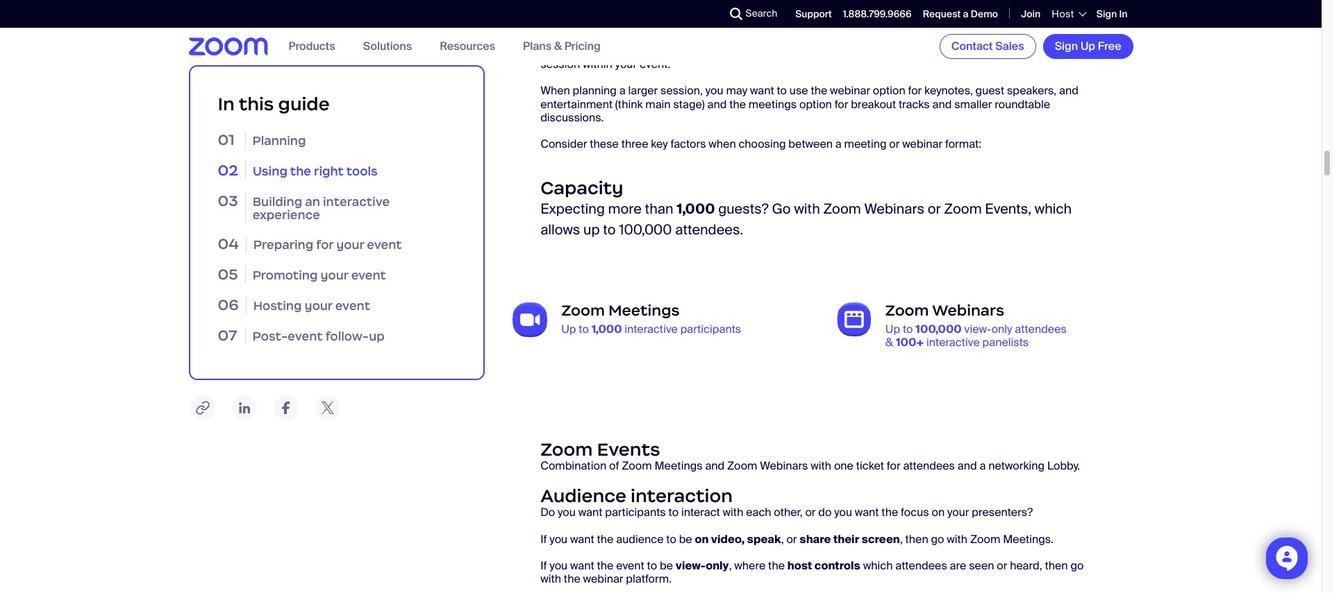 Task type: vqa. For each thing, say whether or not it's contained in the screenshot.
SEAMLESS VIDEO RECORDING & SHARING at the top left
no



Task type: locate. For each thing, give the bounding box(es) containing it.
1 vertical spatial session
[[540, 57, 580, 72]]

experience down "support" "link"
[[804, 30, 861, 45]]

up right zoom meetings image
[[561, 322, 576, 337]]

1 horizontal spatial webinar
[[830, 84, 870, 98]]

0 vertical spatial be
[[679, 533, 692, 547]]

your right 'focus'
[[947, 506, 969, 521]]

want down audience
[[570, 533, 594, 547]]

0 vertical spatial sign
[[1097, 7, 1117, 20]]

view- down zoom webinars
[[964, 322, 992, 337]]

session down the plans & pricing
[[540, 57, 580, 72]]

if you want the event to be view-only , where the host controls
[[540, 559, 861, 574]]

2 horizontal spatial webinar
[[902, 137, 943, 152]]

2 horizontal spatial ,
[[900, 533, 903, 547]]

sales
[[995, 39, 1024, 53]]

0 horizontal spatial sign
[[1055, 39, 1078, 53]]

right
[[602, 30, 625, 45], [314, 164, 344, 179]]

right left tools
[[314, 164, 344, 179]]

only down zoom webinars
[[992, 322, 1012, 337]]

1.888.799.9666 link
[[843, 7, 912, 20]]

main
[[645, 97, 671, 112]]

want
[[750, 84, 774, 98], [578, 506, 603, 521], [855, 506, 879, 521], [570, 533, 594, 547], [570, 559, 594, 574]]

0 vertical spatial go
[[931, 533, 944, 547]]

1 vertical spatial then
[[1045, 559, 1068, 574]]

request a demo
[[923, 7, 998, 20]]

request
[[923, 7, 961, 20]]

deciding
[[540, 17, 586, 32]]

0 vertical spatial participants
[[680, 322, 741, 337]]

0 horizontal spatial one
[[834, 459, 854, 474]]

event
[[367, 238, 402, 253], [351, 268, 386, 284], [335, 299, 370, 314], [288, 329, 323, 345], [616, 559, 644, 574]]

0 vertical spatial up
[[583, 221, 600, 239]]

your down preparing for your event
[[321, 268, 348, 284]]

one
[[916, 44, 936, 58], [834, 459, 854, 474]]

participants
[[680, 322, 741, 337], [605, 506, 666, 521]]

between
[[789, 137, 833, 152]]

when
[[540, 84, 570, 98]]

do you want participants to interact with each other, or do you want the focus on your presenters?
[[540, 506, 1033, 521]]

then down 'focus'
[[905, 533, 928, 547]]

want for video,
[[570, 533, 594, 547]]

speakers,
[[1007, 84, 1057, 98]]

0 vertical spatial events
[[722, 44, 757, 58]]

a inside zoom events combination of zoom meetings and zoom webinars with one ticket for attendees and a networking lobby.
[[980, 459, 986, 474]]

search image
[[730, 8, 742, 20], [730, 8, 742, 20]]

webinar left platform. on the bottom of page
[[583, 573, 623, 587]]

1 horizontal spatial session
[[930, 17, 969, 32]]

contact sales
[[951, 39, 1024, 53]]

1 horizontal spatial in
[[1119, 7, 1128, 20]]

one left ticket
[[834, 459, 854, 474]]

where
[[734, 559, 766, 574]]

to right audience
[[666, 533, 676, 547]]

attendees inside which attendees are seen or heard, then go with the webinar platform.
[[895, 559, 947, 574]]

which attendees are seen or heard, then go with the webinar platform.
[[540, 559, 1084, 587]]

1 horizontal spatial go
[[1071, 559, 1084, 574]]

to down zoom webinars
[[903, 322, 913, 337]]

1 vertical spatial &
[[885, 336, 893, 350]]

0 vertical spatial use
[[646, 17, 664, 32]]

meetings inside zoom meetings up to 1,000 interactive participants
[[608, 302, 680, 320]]

1 if from the top
[[540, 533, 547, 547]]

zoom
[[667, 17, 697, 32], [764, 17, 794, 32], [690, 44, 720, 58], [823, 200, 861, 218], [944, 200, 982, 218], [561, 302, 605, 320], [885, 302, 929, 320], [540, 439, 593, 461], [622, 459, 652, 474], [727, 459, 757, 474], [970, 533, 1000, 547]]

stage)
[[673, 97, 705, 112]]

events left users
[[722, 44, 757, 58]]

to down users
[[777, 84, 787, 98]]

0 horizontal spatial up
[[561, 322, 576, 337]]

go
[[931, 533, 944, 547], [1071, 559, 1084, 574]]

0 horizontal spatial view-
[[676, 559, 706, 574]]

0 vertical spatial 100,000
[[619, 221, 672, 239]]

preparing for your event
[[253, 238, 402, 253]]

keynotes,
[[925, 84, 973, 98]]

host
[[787, 559, 812, 574]]

this
[[239, 93, 274, 115]]

& right plans
[[554, 39, 562, 54]]

1 horizontal spatial right
[[602, 30, 625, 45]]

1 vertical spatial view-
[[676, 559, 706, 574]]

with down the do
[[540, 573, 561, 587]]

zoom meetings image
[[513, 303, 547, 338]]

1 vertical spatial go
[[1071, 559, 1084, 574]]

may
[[726, 84, 747, 98]]

0 horizontal spatial 100,000
[[619, 221, 672, 239]]

in left this
[[218, 93, 235, 115]]

building
[[253, 194, 302, 210]]

1 vertical spatial individual
[[1004, 44, 1052, 58]]

1 vertical spatial if
[[540, 559, 547, 574]]

up left free
[[1081, 39, 1095, 53]]

meetings inside zoom events combination of zoom meetings and zoom webinars with one ticket for attendees and a networking lobby.
[[655, 459, 703, 474]]

a left the networking
[[980, 459, 986, 474]]

consider
[[540, 137, 587, 152]]

1 vertical spatial sign
[[1055, 39, 1078, 53]]

webinars
[[796, 17, 844, 32], [864, 200, 924, 218], [932, 302, 1004, 320], [760, 459, 808, 474]]

webinar down choose
[[830, 84, 870, 98]]

one inside zoom events combination of zoom meetings and zoom webinars with one ticket for attendees and a networking lobby.
[[834, 459, 854, 474]]

to left interact
[[669, 506, 679, 521]]

webinar inside the when planning a larger session, you may want to use the webinar option for keynotes, guest speakers, and entertainment (think main stage) and the meetings option for breakout tracks and smaller roundtable discussions.
[[830, 84, 870, 98]]

promoting your event
[[253, 268, 386, 284]]

1 horizontal spatial up
[[583, 221, 600, 239]]

100,000 down zoom webinars
[[916, 322, 962, 337]]

1 horizontal spatial one
[[916, 44, 936, 58]]

for right ticket
[[887, 459, 901, 474]]

0 vertical spatial &
[[554, 39, 562, 54]]

2 horizontal spatial use
[[951, 44, 970, 58]]

if for if you want the audience to be
[[540, 533, 547, 547]]

want right may
[[750, 84, 774, 98]]

event. left allow
[[656, 44, 687, 58]]

0 horizontal spatial 1,000
[[592, 322, 622, 337]]

100,000 down than
[[619, 221, 672, 239]]

the inside which attendees are seen or heard, then go with the webinar platform.
[[564, 573, 580, 587]]

whether
[[589, 17, 630, 32]]

the
[[811, 84, 827, 98], [729, 97, 746, 112], [290, 164, 311, 179], [882, 506, 898, 521], [597, 533, 614, 547], [597, 559, 614, 574], [768, 559, 785, 574], [564, 573, 580, 587]]

0 vertical spatial attendees
[[1015, 322, 1067, 337]]

for left breakout
[[835, 97, 848, 112]]

on left video,
[[695, 533, 709, 547]]

webinars image
[[837, 303, 872, 337]]

one inside for an individual session is an important choice. the right solution will allow you to design an experience that meets your objectives and ultimately results in a successful event. zoom events users can easily choose which one to use for an individual session within your event.
[[916, 44, 936, 58]]

webinars inside guests? go with zoom webinars or zoom events, which allows up to 100,000 attendees.
[[864, 200, 924, 218]]

use inside the when planning a larger session, you may want to use the webinar option for keynotes, guest speakers, and entertainment (think main stage) and the meetings option for breakout tracks and smaller roundtable discussions.
[[790, 84, 808, 98]]

with
[[794, 200, 820, 218], [811, 459, 831, 474], [723, 506, 744, 521], [947, 533, 968, 547], [540, 573, 561, 587]]

option up between
[[799, 97, 832, 112]]

which right the "that"
[[884, 44, 914, 58]]

webinar inside which attendees are seen or heard, then go with the webinar platform.
[[583, 573, 623, 587]]

attendees
[[1015, 322, 1067, 337], [903, 459, 955, 474], [895, 559, 947, 574]]

2 if from the top
[[540, 559, 547, 574]]

go
[[772, 200, 791, 218]]

a inside the when planning a larger session, you may want to use the webinar option for keynotes, guest speakers, and entertainment (think main stage) and the meetings option for breakout tracks and smaller roundtable discussions.
[[619, 84, 626, 98]]

meetings.
[[1003, 533, 1054, 547]]

1 horizontal spatial &
[[885, 336, 893, 350]]

0 horizontal spatial option
[[799, 97, 832, 112]]

up right webinars image
[[885, 322, 900, 337]]

1 horizontal spatial experience
[[804, 30, 861, 45]]

1 vertical spatial participants
[[605, 506, 666, 521]]

solution
[[628, 30, 668, 45]]

None search field
[[679, 3, 733, 25]]

1 horizontal spatial use
[[790, 84, 808, 98]]

guests? go with zoom webinars or zoom events, which allows up to 100,000 attendees.
[[540, 200, 1072, 239]]

0 horizontal spatial interactive
[[323, 194, 390, 210]]

and inside for an individual session is an important choice. the right solution will allow you to design an experience that meets your objectives and ultimately results in a successful event. zoom events users can easily choose which one to use for an individual session within your event.
[[1001, 30, 1021, 45]]

0 vertical spatial then
[[905, 533, 928, 547]]

1 vertical spatial be
[[660, 559, 673, 574]]

post-
[[252, 329, 288, 345]]

1 horizontal spatial be
[[679, 533, 692, 547]]

with left each
[[723, 506, 744, 521]]

a left larger
[[619, 84, 626, 98]]

0 vertical spatial only
[[992, 322, 1012, 337]]

zoom webinars link
[[764, 17, 844, 32]]

0 vertical spatial webinar
[[830, 84, 870, 98]]

0 vertical spatial right
[[602, 30, 625, 45]]

when planning a larger session, you may want to use the webinar option for keynotes, guest speakers, and entertainment (think main stage) and the meetings option for breakout tracks and smaller roundtable discussions.
[[540, 84, 1079, 125]]

& left 100+
[[885, 336, 893, 350]]

use
[[646, 17, 664, 32], [951, 44, 970, 58], [790, 84, 808, 98]]

1 vertical spatial meetings
[[608, 302, 680, 320]]

be for view-
[[660, 559, 673, 574]]

with up "are"
[[947, 533, 968, 547]]

to right zoom meetings image
[[579, 322, 589, 337]]

session left 'is'
[[930, 17, 969, 32]]

one down request
[[916, 44, 936, 58]]

to inside zoom meetings up to 1,000 interactive participants
[[579, 322, 589, 337]]

1 horizontal spatial 1,000
[[677, 200, 715, 218]]

only down video,
[[706, 559, 729, 574]]

attendees inside view-only attendees &
[[1015, 322, 1067, 337]]

which down screen
[[863, 559, 893, 574]]

1 vertical spatial webinar
[[902, 137, 943, 152]]

0 horizontal spatial use
[[646, 17, 664, 32]]

to down more
[[603, 221, 616, 239]]

0 horizontal spatial ,
[[729, 559, 732, 574]]

up
[[583, 221, 600, 239], [369, 329, 385, 345]]

hosting
[[253, 299, 302, 314]]

want left platform. on the bottom of page
[[570, 559, 594, 574]]

results
[[540, 44, 575, 58]]

do
[[818, 506, 832, 521]]

sign up free
[[1097, 7, 1117, 20]]

0 vertical spatial view-
[[964, 322, 992, 337]]

0 horizontal spatial webinar
[[583, 573, 623, 587]]

using the right tools
[[253, 164, 378, 179]]

only inside view-only attendees &
[[992, 322, 1012, 337]]

2 vertical spatial webinar
[[583, 573, 623, 587]]

0 horizontal spatial &
[[554, 39, 562, 54]]

ticket
[[856, 459, 884, 474]]

then inside which attendees are seen or heard, then go with the webinar platform.
[[1045, 559, 1068, 574]]

2 vertical spatial attendees
[[895, 559, 947, 574]]

1 vertical spatial right
[[314, 164, 344, 179]]

copy link image
[[189, 395, 216, 422]]

be down audience
[[660, 559, 673, 574]]

1 vertical spatial which
[[1035, 200, 1072, 218]]

sign down host dropdown button
[[1055, 39, 1078, 53]]

experience inside for an individual session is an important choice. the right solution will allow you to design an experience that meets your objectives and ultimately results in a successful event. zoom events users can easily choose which one to use for an individual session within your event.
[[804, 30, 861, 45]]

1 vertical spatial 100,000
[[916, 322, 962, 337]]

events up audience interaction
[[597, 439, 660, 461]]

discussions.
[[540, 110, 604, 125]]

1 horizontal spatial only
[[992, 322, 1012, 337]]

host
[[1052, 8, 1074, 20]]

01
[[218, 130, 235, 149]]

, left where
[[729, 559, 732, 574]]

twitter image
[[314, 395, 341, 422]]

pricing
[[564, 39, 601, 54]]

interactive inside building an interactive experience
[[323, 194, 390, 210]]

event.
[[656, 44, 687, 58], [640, 57, 671, 72]]

on right 'focus'
[[932, 506, 945, 521]]

format:
[[945, 137, 982, 152]]

1 horizontal spatial sign
[[1097, 7, 1117, 20]]

products button
[[289, 39, 335, 54]]

to
[[633, 17, 643, 32], [739, 30, 749, 45], [938, 44, 949, 58], [777, 84, 787, 98], [603, 221, 616, 239], [579, 322, 589, 337], [903, 322, 913, 337], [669, 506, 679, 521], [666, 533, 676, 547], [647, 559, 657, 574]]

& inside view-only attendees &
[[885, 336, 893, 350]]

0 vertical spatial individual
[[879, 17, 927, 32]]

0 horizontal spatial right
[[314, 164, 344, 179]]

0 vertical spatial 1,000
[[677, 200, 715, 218]]

right right the
[[602, 30, 625, 45]]

experience up preparing
[[253, 208, 320, 223]]

want right the do
[[578, 506, 603, 521]]

1 vertical spatial use
[[951, 44, 970, 58]]

, down 'focus'
[[900, 533, 903, 547]]

go inside which attendees are seen or heard, then go with the webinar platform.
[[1071, 559, 1084, 574]]

100,000
[[619, 221, 672, 239], [916, 322, 962, 337]]

1 vertical spatial events
[[597, 439, 660, 461]]

1 horizontal spatial on
[[932, 506, 945, 521]]

with up do
[[811, 459, 831, 474]]

0 vertical spatial on
[[932, 506, 945, 521]]

which
[[884, 44, 914, 58], [1035, 200, 1072, 218], [863, 559, 893, 574]]

entertainment
[[540, 97, 613, 112]]

a left meeting
[[835, 137, 842, 152]]

1 horizontal spatial events
[[722, 44, 757, 58]]

0 horizontal spatial in
[[218, 93, 235, 115]]

be up if you want the event to be view-only , where the host controls
[[679, 533, 692, 547]]

2 vertical spatial use
[[790, 84, 808, 98]]

is
[[972, 17, 980, 32]]

for down 'is'
[[972, 44, 986, 58]]

zoom inside for an individual session is an important choice. the right solution will allow you to design an experience that meets your objectives and ultimately results in a successful event. zoom events users can easily choose which one to use for an individual session within your event.
[[690, 44, 720, 58]]

(think
[[615, 97, 643, 112]]

0 horizontal spatial session
[[540, 57, 580, 72]]

and
[[1001, 30, 1021, 45], [1059, 84, 1079, 98], [707, 97, 727, 112], [932, 97, 952, 112], [705, 459, 725, 474], [958, 459, 977, 474]]

view-
[[964, 322, 992, 337], [676, 559, 706, 574]]

on
[[932, 506, 945, 521], [695, 533, 709, 547]]

sign up free link
[[1043, 34, 1133, 59]]

1 vertical spatial on
[[695, 533, 709, 547]]

0 horizontal spatial go
[[931, 533, 944, 547]]

to left contact
[[938, 44, 949, 58]]

1 horizontal spatial interactive
[[625, 322, 678, 337]]

0 vertical spatial session
[[930, 17, 969, 32]]

view- right platform. on the bottom of page
[[676, 559, 706, 574]]

in up free
[[1119, 7, 1128, 20]]

option down choose
[[873, 84, 906, 98]]

0 vertical spatial experience
[[804, 30, 861, 45]]

1 vertical spatial one
[[834, 459, 854, 474]]

1 vertical spatial attendees
[[903, 459, 955, 474]]

go right heard,
[[1071, 559, 1084, 574]]

up inside guests? go with zoom webinars or zoom events, which allows up to 100,000 attendees.
[[583, 221, 600, 239]]

sign in link
[[1097, 7, 1128, 20]]

0 vertical spatial if
[[540, 533, 547, 547]]

than
[[645, 200, 673, 218]]

then right heard,
[[1045, 559, 1068, 574]]

go right screen
[[931, 533, 944, 547]]

a
[[963, 7, 969, 20], [589, 44, 596, 58], [619, 84, 626, 98], [835, 137, 842, 152], [980, 459, 986, 474]]

event. down solution on the top
[[640, 57, 671, 72]]

a inside for an individual session is an important choice. the right solution will allow you to design an experience that meets your objectives and ultimately results in a successful event. zoom events users can easily choose which one to use for an individual session within your event.
[[589, 44, 596, 58]]

post-event follow-up
[[252, 329, 385, 345]]

1 vertical spatial only
[[706, 559, 729, 574]]

0 horizontal spatial experience
[[253, 208, 320, 223]]

1 horizontal spatial view-
[[964, 322, 992, 337]]

with right go
[[794, 200, 820, 218]]

2 vertical spatial meetings
[[655, 459, 703, 474]]

for up promoting your event
[[316, 238, 334, 253]]

which right events,
[[1035, 200, 1072, 218]]

, down do you want participants to interact with each other, or do you want the focus on your presenters? at bottom
[[781, 533, 784, 547]]

up inside zoom meetings up to 1,000 interactive participants
[[561, 322, 576, 337]]

0 vertical spatial one
[[916, 44, 936, 58]]

linkedin image
[[230, 395, 258, 422]]

webinar down tracks
[[902, 137, 943, 152]]

planning
[[573, 84, 617, 98]]

02
[[218, 161, 238, 180]]

guests?
[[718, 200, 769, 218]]

a right the in
[[589, 44, 596, 58]]

0 horizontal spatial up
[[369, 329, 385, 345]]

1 horizontal spatial then
[[1045, 559, 1068, 574]]

0 horizontal spatial individual
[[879, 17, 927, 32]]

meetings for events
[[655, 459, 703, 474]]

your up promoting your event
[[336, 238, 364, 253]]



Task type: describe. For each thing, give the bounding box(es) containing it.
in this guide
[[218, 93, 330, 115]]

presenters?
[[972, 506, 1033, 521]]

webinars inside zoom events combination of zoom meetings and zoom webinars with one ticket for attendees and a networking lobby.
[[760, 459, 808, 474]]

host button
[[1052, 8, 1085, 20]]

0 horizontal spatial on
[[695, 533, 709, 547]]

attendees.
[[675, 221, 743, 239]]

larger
[[628, 84, 658, 98]]

key
[[651, 137, 668, 152]]

factors
[[671, 137, 706, 152]]

building an interactive experience
[[253, 194, 390, 223]]

to down audience
[[647, 559, 657, 574]]

meetings
[[749, 97, 797, 112]]

other,
[[774, 506, 803, 521]]

zoom meetings link
[[667, 17, 748, 32]]

interactive inside zoom meetings up to 1,000 interactive participants
[[625, 322, 678, 337]]

lobby.
[[1047, 459, 1080, 474]]

to inside the when planning a larger session, you may want to use the webinar option for keynotes, guest speakers, and entertainment (think main stage) and the meetings option for breakout tracks and smaller roundtable discussions.
[[777, 84, 787, 98]]

with inside zoom events combination of zoom meetings and zoom webinars with one ticket for attendees and a networking lobby.
[[811, 459, 831, 474]]

tools
[[346, 164, 378, 179]]

resources button
[[440, 39, 495, 54]]

your right within
[[615, 57, 637, 72]]

for left the "that"
[[847, 17, 861, 32]]

zoom events combination of zoom meetings and zoom webinars with one ticket for attendees and a networking lobby.
[[540, 439, 1080, 474]]

panelists
[[983, 336, 1029, 350]]

2 horizontal spatial interactive
[[927, 336, 980, 350]]

zoom webinars
[[885, 302, 1004, 320]]

1 vertical spatial in
[[218, 93, 235, 115]]

to right whether
[[633, 17, 643, 32]]

request a demo link
[[923, 7, 998, 20]]

1 horizontal spatial individual
[[1004, 44, 1052, 58]]

webinar for the
[[830, 84, 870, 98]]

06
[[218, 296, 239, 315]]

2 horizontal spatial up
[[1081, 39, 1095, 53]]

expecting
[[540, 200, 605, 218]]

want inside the when planning a larger session, you may want to use the webinar option for keynotes, guest speakers, and entertainment (think main stage) and the meetings option for breakout tracks and smaller roundtable discussions.
[[750, 84, 774, 98]]

events inside for an individual session is an important choice. the right solution will allow you to design an experience that meets your objectives and ultimately results in a successful event. zoom events users can easily choose which one to use for an individual session within your event.
[[722, 44, 757, 58]]

heard,
[[1010, 559, 1042, 574]]

search
[[746, 7, 777, 19]]

facebook image
[[272, 395, 300, 422]]

100+
[[896, 336, 924, 350]]

zoom logo image
[[189, 38, 268, 55]]

sign up free
[[1055, 39, 1121, 53]]

hosting your event
[[253, 299, 370, 314]]

to left design
[[739, 30, 749, 45]]

meets
[[887, 30, 919, 45]]

roundtable
[[995, 97, 1050, 112]]

easily
[[812, 44, 841, 58]]

events inside zoom events combination of zoom meetings and zoom webinars with one ticket for attendees and a networking lobby.
[[597, 439, 660, 461]]

plans
[[523, 39, 552, 54]]

0 vertical spatial in
[[1119, 7, 1128, 20]]

choice.
[[540, 30, 578, 45]]

which inside for an individual session is an important choice. the right solution will allow you to design an experience that meets your objectives and ultimately results in a successful event. zoom events users can easily choose which one to use for an individual session within your event.
[[884, 44, 914, 58]]

to inside guests? go with zoom webinars or zoom events, which allows up to 100,000 attendees.
[[603, 221, 616, 239]]

participants inside zoom meetings up to 1,000 interactive participants
[[680, 322, 741, 337]]

05
[[218, 265, 238, 284]]

planning
[[252, 133, 306, 148]]

platform.
[[626, 573, 672, 587]]

for inside zoom events combination of zoom meetings and zoom webinars with one ticket for attendees and a networking lobby.
[[887, 459, 901, 474]]

with inside guests? go with zoom webinars or zoom events, which allows up to 100,000 attendees.
[[794, 200, 820, 218]]

sign for sign up free
[[1055, 39, 1078, 53]]

experience inside building an interactive experience
[[253, 208, 320, 223]]

an inside building an interactive experience
[[305, 194, 320, 210]]

attendees inside zoom events combination of zoom meetings and zoom webinars with one ticket for attendees and a networking lobby.
[[903, 459, 955, 474]]

which inside guests? go with zoom webinars or zoom events, which allows up to 100,000 attendees.
[[1035, 200, 1072, 218]]

you inside the when planning a larger session, you may want to use the webinar option for keynotes, guest speakers, and entertainment (think main stage) and the meetings option for breakout tracks and smaller roundtable discussions.
[[706, 84, 724, 98]]

0 horizontal spatial only
[[706, 559, 729, 574]]

smaller
[[954, 97, 992, 112]]

seen
[[969, 559, 994, 574]]

combination
[[540, 459, 606, 474]]

100,000 inside guests? go with zoom webinars or zoom events, which allows up to 100,000 attendees.
[[619, 221, 672, 239]]

which inside which attendees are seen or heard, then go with the webinar platform.
[[863, 559, 893, 574]]

0 horizontal spatial then
[[905, 533, 928, 547]]

or inside which attendees are seen or heard, then go with the webinar platform.
[[997, 559, 1007, 574]]

solutions
[[363, 39, 412, 54]]

webinar for or
[[902, 137, 943, 152]]

if for if you want the event to be
[[540, 559, 547, 574]]

session,
[[661, 84, 703, 98]]

1.888.799.9666
[[843, 7, 912, 20]]

successful
[[598, 44, 653, 58]]

choose
[[843, 44, 881, 58]]

plans & pricing
[[523, 39, 601, 54]]

be for on
[[679, 533, 692, 547]]

their
[[833, 533, 859, 547]]

meetings for whether
[[700, 17, 748, 32]]

allow
[[689, 30, 715, 45]]

1,000 inside zoom meetings up to 1,000 interactive participants
[[592, 322, 622, 337]]

when
[[709, 137, 736, 152]]

support
[[796, 7, 832, 20]]

1 vertical spatial up
[[369, 329, 385, 345]]

promoting
[[253, 268, 318, 284]]

breakout
[[851, 97, 896, 112]]

1 horizontal spatial 100,000
[[916, 322, 962, 337]]

plans & pricing link
[[523, 39, 601, 54]]

view- inside view-only attendees &
[[964, 322, 992, 337]]

contact
[[951, 39, 993, 53]]

choosing
[[739, 137, 786, 152]]

objectives
[[946, 30, 999, 45]]

for left keynotes,
[[908, 84, 922, 98]]

sign for sign in
[[1097, 7, 1117, 20]]

07
[[218, 327, 237, 345]]

guide
[[278, 93, 330, 115]]

focus
[[901, 506, 929, 521]]

are
[[950, 559, 966, 574]]

preparing
[[253, 238, 313, 253]]

with inside which attendees are seen or heard, then go with the webinar platform.
[[540, 573, 561, 587]]

can
[[790, 44, 809, 58]]

in
[[578, 44, 587, 58]]

want up screen
[[855, 506, 879, 521]]

your up post-event follow-up
[[305, 299, 332, 314]]

a left 'is'
[[963, 7, 969, 20]]

networking
[[989, 459, 1045, 474]]

zoom inside zoom meetings up to 1,000 interactive participants
[[561, 302, 605, 320]]

interaction
[[631, 485, 733, 508]]

1 horizontal spatial option
[[873, 84, 906, 98]]

consider these three key factors when choosing between a meeting or webinar format:
[[540, 137, 982, 152]]

social sharing element
[[189, 395, 485, 422]]

meeting
[[844, 137, 887, 152]]

your down request
[[922, 30, 944, 45]]

zoom meetings up to 1,000 interactive participants
[[561, 302, 741, 337]]

video,
[[711, 533, 745, 547]]

1 horizontal spatial ,
[[781, 533, 784, 547]]

join link
[[1021, 7, 1041, 20]]

0 horizontal spatial participants
[[605, 506, 666, 521]]

use inside for an individual session is an important choice. the right solution will allow you to design an experience that meets your objectives and ultimately results in a successful event. zoom events users can easily choose which one to use for an individual session within your event.
[[951, 44, 970, 58]]

that
[[864, 30, 884, 45]]

you inside for an individual session is an important choice. the right solution will allow you to design an experience that meets your objectives and ultimately results in a successful event. zoom events users can easily choose which one to use for an individual session within your event.
[[718, 30, 736, 45]]

03
[[218, 192, 238, 210]]

users
[[759, 44, 788, 58]]

want for other,
[[578, 506, 603, 521]]

more
[[608, 200, 642, 218]]

want for only
[[570, 559, 594, 574]]

resources
[[440, 39, 495, 54]]

expecting more than 1,000
[[540, 200, 715, 218]]

guest
[[976, 84, 1004, 98]]

right inside for an individual session is an important choice. the right solution will allow you to design an experience that meets your objectives and ultimately results in a successful event. zoom events users can easily choose which one to use for an individual session within your event.
[[602, 30, 625, 45]]

three
[[621, 137, 648, 152]]

up to 100,000
[[885, 322, 962, 337]]

1 horizontal spatial up
[[885, 322, 900, 337]]

these
[[590, 137, 619, 152]]

or inside guests? go with zoom webinars or zoom events, which allows up to 100,000 attendees.
[[928, 200, 941, 218]]



